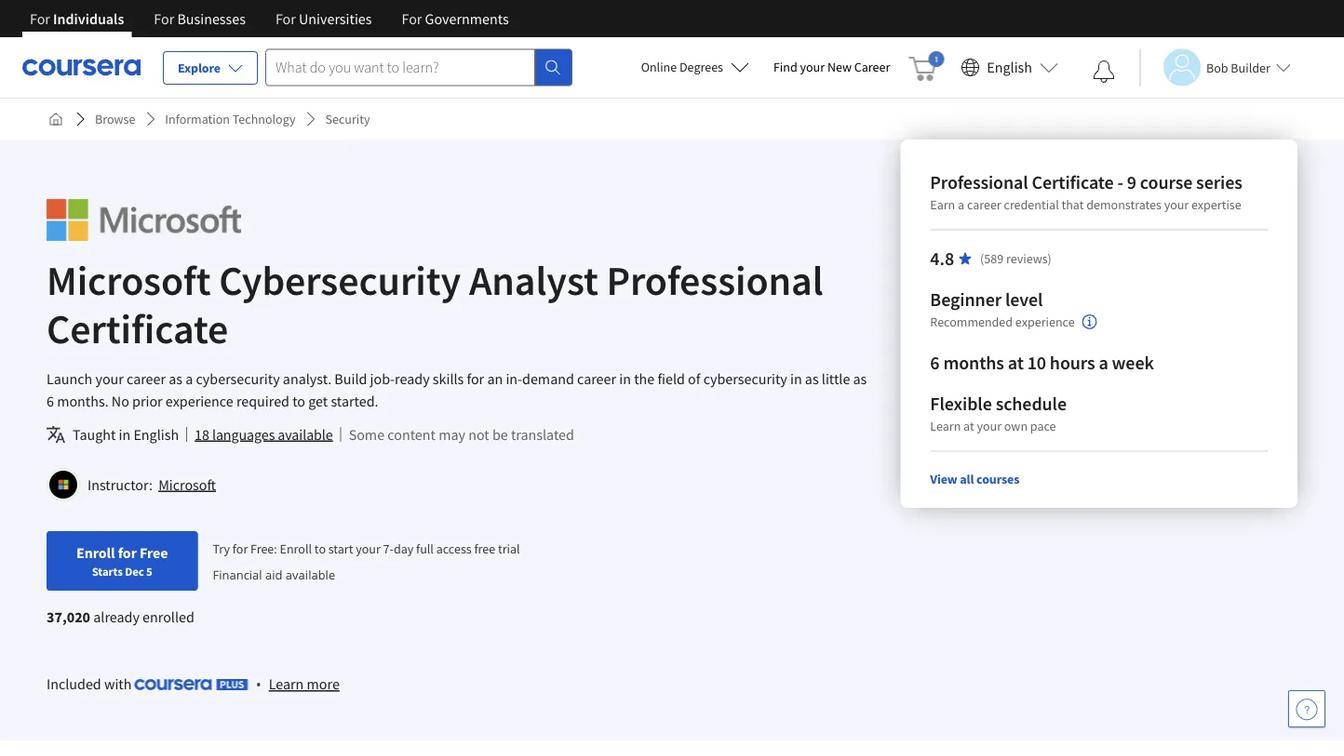 Task type: locate. For each thing, give the bounding box(es) containing it.
available right aid at the bottom left of the page
[[286, 566, 335, 583]]

1 horizontal spatial as
[[805, 370, 819, 388]]

6 left "months"
[[931, 352, 940, 375]]

full
[[416, 541, 434, 558]]

(589 reviews)
[[981, 251, 1052, 267]]

for businesses
[[154, 9, 246, 28]]

information
[[165, 111, 230, 128]]

1 horizontal spatial english
[[988, 58, 1033, 77]]

free:
[[251, 541, 277, 558]]

2 horizontal spatial a
[[1099, 352, 1109, 375]]

try for free: enroll to start your 7-day full access free trial financial aid available
[[213, 541, 520, 583]]

with
[[104, 675, 132, 694]]

career inside professional certificate - 9 course series earn a career credential that demonstrates your expertise
[[968, 197, 1002, 213]]

(589
[[981, 251, 1004, 267]]

in right taught
[[119, 426, 131, 444]]

2 horizontal spatial as
[[854, 370, 867, 388]]

0 horizontal spatial for
[[118, 544, 137, 563]]

to
[[293, 392, 306, 411], [315, 541, 326, 558]]

for up what do you want to learn? text box
[[402, 9, 422, 28]]

1 vertical spatial professional
[[607, 254, 824, 306]]

the
[[634, 370, 655, 388]]

4 for from the left
[[402, 9, 422, 28]]

for inside launch your career as a cybersecurity analyst. build job-ready skills for an in-demand career in the field of cybersecurity in as little as 6 months. no prior experience required to get started.
[[467, 370, 484, 388]]

browse link
[[88, 102, 143, 136]]

in left little
[[791, 370, 803, 388]]

1 vertical spatial learn
[[269, 676, 304, 694]]

find
[[774, 59, 798, 75]]

cybersecurity right of
[[704, 370, 788, 388]]

explore button
[[163, 51, 258, 85]]

0 vertical spatial professional
[[931, 171, 1029, 194]]

career up prior
[[127, 370, 166, 388]]

required
[[236, 392, 290, 411]]

0 vertical spatial english
[[988, 58, 1033, 77]]

0 vertical spatial 6
[[931, 352, 940, 375]]

online degrees button
[[626, 47, 765, 88]]

as up taught in english
[[169, 370, 183, 388]]

experience down level
[[1016, 314, 1075, 331]]

enrolled
[[143, 608, 195, 627]]

learn down 'flexible'
[[931, 418, 961, 435]]

pace
[[1031, 418, 1057, 435]]

1 vertical spatial available
[[286, 566, 335, 583]]

not
[[469, 426, 490, 444]]

free
[[140, 544, 168, 563]]

flexible schedule learn at your own pace
[[931, 393, 1067, 435]]

reviews)
[[1007, 251, 1052, 267]]

1 horizontal spatial in
[[620, 370, 631, 388]]

schedule
[[996, 393, 1067, 416]]

career left the on the left of page
[[577, 370, 617, 388]]

1 horizontal spatial professional
[[931, 171, 1029, 194]]

information technology link
[[158, 102, 303, 136]]

1 vertical spatial certificate
[[47, 303, 228, 354]]

for right the try
[[233, 541, 248, 558]]

flexible
[[931, 393, 993, 416]]

english inside button
[[988, 58, 1033, 77]]

as left little
[[805, 370, 819, 388]]

certificate up prior
[[47, 303, 228, 354]]

may
[[439, 426, 466, 444]]

series
[[1197, 171, 1243, 194]]

microsoft image
[[47, 199, 241, 241], [49, 471, 77, 499]]

1 horizontal spatial a
[[958, 197, 965, 213]]

None search field
[[265, 49, 573, 86]]

0 horizontal spatial cybersecurity
[[196, 370, 280, 388]]

1 horizontal spatial at
[[1008, 352, 1024, 375]]

certificate up that
[[1032, 171, 1114, 194]]

microsoft image for microsoft cybersecurity analyst professional certificate
[[47, 199, 241, 241]]

cybersecurity
[[196, 370, 280, 388], [704, 370, 788, 388]]

demand
[[523, 370, 574, 388]]

enroll right free:
[[280, 541, 312, 558]]

individuals
[[53, 9, 124, 28]]

0 horizontal spatial as
[[169, 370, 183, 388]]

1 vertical spatial experience
[[166, 392, 233, 411]]

hours
[[1050, 352, 1096, 375]]

in
[[620, 370, 631, 388], [791, 370, 803, 388], [119, 426, 131, 444]]

• learn more
[[256, 675, 340, 695]]

1 for from the left
[[30, 9, 50, 28]]

0 horizontal spatial learn
[[269, 676, 304, 694]]

bob builder button
[[1140, 49, 1292, 86]]

for
[[30, 9, 50, 28], [154, 9, 174, 28], [276, 9, 296, 28], [402, 9, 422, 28]]

in left the on the left of page
[[620, 370, 631, 388]]

as right little
[[854, 370, 867, 388]]

1 vertical spatial to
[[315, 541, 326, 558]]

1 cybersecurity from the left
[[196, 370, 280, 388]]

0 horizontal spatial at
[[964, 418, 975, 435]]

1 horizontal spatial to
[[315, 541, 326, 558]]

content
[[388, 426, 436, 444]]

2 horizontal spatial career
[[968, 197, 1002, 213]]

instructor: microsoft
[[88, 476, 216, 495]]

as
[[169, 370, 183, 388], [805, 370, 819, 388], [854, 370, 867, 388]]

at inside "flexible schedule learn at your own pace"
[[964, 418, 975, 435]]

analyst
[[469, 254, 599, 306]]

7-
[[383, 541, 394, 558]]

18 languages available
[[195, 426, 333, 444]]

0 horizontal spatial professional
[[607, 254, 824, 306]]

new
[[828, 59, 852, 75]]

show notifications image
[[1093, 61, 1116, 83]]

for up dec
[[118, 544, 137, 563]]

your inside professional certificate - 9 course series earn a career credential that demonstrates your expertise
[[1165, 197, 1190, 213]]

your down 'course'
[[1165, 197, 1190, 213]]

to left the get
[[293, 392, 306, 411]]

available down the get
[[278, 426, 333, 444]]

for left an
[[467, 370, 484, 388]]

english down prior
[[134, 426, 179, 444]]

your right find in the right of the page
[[801, 59, 825, 75]]

for inside try for free: enroll to start your 7-day full access free trial financial aid available
[[233, 541, 248, 558]]

businesses
[[177, 9, 246, 28]]

0 vertical spatial experience
[[1016, 314, 1075, 331]]

1 horizontal spatial enroll
[[280, 541, 312, 558]]

1 vertical spatial english
[[134, 426, 179, 444]]

0 vertical spatial microsoft
[[47, 254, 211, 306]]

2 for from the left
[[154, 9, 174, 28]]

certificate inside professional certificate - 9 course series earn a career credential that demonstrates your expertise
[[1032, 171, 1114, 194]]

0 vertical spatial available
[[278, 426, 333, 444]]

free
[[474, 541, 496, 558]]

available
[[278, 426, 333, 444], [286, 566, 335, 583]]

for for enroll for free
[[118, 544, 137, 563]]

37,020 already enrolled
[[47, 608, 195, 627]]

4.8
[[931, 247, 955, 271]]

1 as from the left
[[169, 370, 183, 388]]

0 horizontal spatial enroll
[[76, 544, 115, 563]]

microsoft link
[[158, 476, 216, 495]]

0 vertical spatial microsoft image
[[47, 199, 241, 241]]

career right earn at the right of page
[[968, 197, 1002, 213]]

enroll up starts
[[76, 544, 115, 563]]

learn inside "flexible schedule learn at your own pace"
[[931, 418, 961, 435]]

1 horizontal spatial learn
[[931, 418, 961, 435]]

5
[[146, 564, 153, 579]]

for left individuals on the top left of the page
[[30, 9, 50, 28]]

aid
[[265, 566, 283, 583]]

18
[[195, 426, 209, 444]]

3 as from the left
[[854, 370, 867, 388]]

enroll inside try for free: enroll to start your 7-day full access free trial financial aid available
[[280, 541, 312, 558]]

1 horizontal spatial career
[[577, 370, 617, 388]]

your left "own"
[[977, 418, 1002, 435]]

credential
[[1004, 197, 1060, 213]]

for left universities
[[276, 9, 296, 28]]

bob
[[1207, 59, 1229, 76]]

course
[[1141, 171, 1193, 194]]

start
[[329, 541, 353, 558]]

0 horizontal spatial 6
[[47, 392, 54, 411]]

enroll
[[280, 541, 312, 558], [76, 544, 115, 563]]

0 horizontal spatial english
[[134, 426, 179, 444]]

career
[[855, 59, 891, 75]]

1 vertical spatial microsoft image
[[49, 471, 77, 499]]

builder
[[1232, 59, 1271, 76]]

a inside professional certificate - 9 course series earn a career credential that demonstrates your expertise
[[958, 197, 965, 213]]

for inside enroll for free starts dec 5
[[118, 544, 137, 563]]

view all courses link
[[931, 471, 1020, 488]]

english right shopping cart: 1 item image
[[988, 58, 1033, 77]]

your inside "flexible schedule learn at your own pace"
[[977, 418, 1002, 435]]

1 horizontal spatial certificate
[[1032, 171, 1114, 194]]

for left the businesses
[[154, 9, 174, 28]]

job-
[[370, 370, 395, 388]]

a inside launch your career as a cybersecurity analyst. build job-ready skills for an in-demand career in the field of cybersecurity in as little as 6 months. no prior experience required to get started.
[[186, 370, 193, 388]]

your up no
[[95, 370, 124, 388]]

to left start
[[315, 541, 326, 558]]

more
[[307, 676, 340, 694]]

field
[[658, 370, 685, 388]]

0 vertical spatial learn
[[931, 418, 961, 435]]

0 vertical spatial to
[[293, 392, 306, 411]]

for for universities
[[276, 9, 296, 28]]

cybersecurity up required
[[196, 370, 280, 388]]

1 horizontal spatial for
[[233, 541, 248, 558]]

learn right •
[[269, 676, 304, 694]]

experience
[[1016, 314, 1075, 331], [166, 392, 233, 411]]

at
[[1008, 352, 1024, 375], [964, 418, 975, 435]]

at down 'flexible'
[[964, 418, 975, 435]]

3 for from the left
[[276, 9, 296, 28]]

0 horizontal spatial a
[[186, 370, 193, 388]]

0 horizontal spatial certificate
[[47, 303, 228, 354]]

to inside launch your career as a cybersecurity analyst. build job-ready skills for an in-demand career in the field of cybersecurity in as little as 6 months. no prior experience required to get started.
[[293, 392, 306, 411]]

your left 7-
[[356, 541, 381, 558]]

experience up 18
[[166, 392, 233, 411]]

week
[[1113, 352, 1155, 375]]

1 horizontal spatial cybersecurity
[[704, 370, 788, 388]]

at left the 10
[[1008, 352, 1024, 375]]

0 horizontal spatial to
[[293, 392, 306, 411]]

started.
[[331, 392, 379, 411]]

universities
[[299, 9, 372, 28]]

available inside button
[[278, 426, 333, 444]]

1 vertical spatial microsoft
[[158, 476, 216, 495]]

1 vertical spatial 6
[[47, 392, 54, 411]]

for universities
[[276, 9, 372, 28]]

earn
[[931, 197, 956, 213]]

0 vertical spatial certificate
[[1032, 171, 1114, 194]]

be
[[493, 426, 508, 444]]

financial aid available button
[[213, 566, 335, 583]]

10
[[1028, 352, 1047, 375]]

6 down launch
[[47, 392, 54, 411]]

2 horizontal spatial for
[[467, 370, 484, 388]]

languages
[[212, 426, 275, 444]]

translated
[[511, 426, 575, 444]]

microsoft image for instructor:
[[49, 471, 77, 499]]

1 vertical spatial at
[[964, 418, 975, 435]]

0 horizontal spatial experience
[[166, 392, 233, 411]]



Task type: vqa. For each thing, say whether or not it's contained in the screenshot.
New
yes



Task type: describe. For each thing, give the bounding box(es) containing it.
access
[[437, 541, 472, 558]]

some
[[349, 426, 385, 444]]

trial
[[498, 541, 520, 558]]

information about difficulty level pre-requisites. image
[[1083, 315, 1098, 330]]

your inside try for free: enroll to start your 7-day full access free trial financial aid available
[[356, 541, 381, 558]]

for for governments
[[402, 9, 422, 28]]

expertise
[[1192, 197, 1242, 213]]

financial
[[213, 566, 262, 583]]

help center image
[[1296, 699, 1319, 721]]

coursera plus image
[[135, 680, 248, 691]]

18 languages available button
[[195, 424, 333, 446]]

that
[[1062, 197, 1085, 213]]

launch
[[47, 370, 92, 388]]

coursera image
[[22, 52, 141, 82]]

level
[[1006, 288, 1043, 312]]

shopping cart: 1 item image
[[909, 51, 945, 81]]

online degrees
[[641, 59, 724, 75]]

find your new career
[[774, 59, 891, 75]]

some content may not be translated
[[349, 426, 575, 444]]

months.
[[57, 392, 109, 411]]

analyst.
[[283, 370, 332, 388]]

own
[[1005, 418, 1028, 435]]

2 cybersecurity from the left
[[704, 370, 788, 388]]

launch your career as a cybersecurity analyst. build job-ready skills for an in-demand career in the field of cybersecurity in as little as 6 months. no prior experience required to get started.
[[47, 370, 867, 411]]

experience inside launch your career as a cybersecurity analyst. build job-ready skills for an in-demand career in the field of cybersecurity in as little as 6 months. no prior experience required to get started.
[[166, 392, 233, 411]]

for governments
[[402, 9, 509, 28]]

information technology
[[165, 111, 296, 128]]

37,020
[[47, 608, 90, 627]]

courses
[[977, 471, 1020, 488]]

2 horizontal spatial in
[[791, 370, 803, 388]]

home image
[[48, 112, 63, 127]]

in-
[[506, 370, 523, 388]]

day
[[394, 541, 414, 558]]

9
[[1128, 171, 1137, 194]]

prior
[[132, 392, 163, 411]]

certificate inside microsoft cybersecurity analyst professional certificate
[[47, 303, 228, 354]]

your inside launch your career as a cybersecurity analyst. build job-ready skills for an in-demand career in the field of cybersecurity in as little as 6 months. no prior experience required to get started.
[[95, 370, 124, 388]]

learn inside • learn more
[[269, 676, 304, 694]]

view
[[931, 471, 958, 488]]

security
[[326, 111, 370, 128]]

professional certificate - 9 course series earn a career credential that demonstrates your expertise
[[931, 171, 1243, 213]]

no
[[112, 392, 129, 411]]

What do you want to learn? text field
[[265, 49, 536, 86]]

governments
[[425, 9, 509, 28]]

cybersecurity
[[219, 254, 461, 306]]

available inside try for free: enroll to start your 7-day full access free trial financial aid available
[[286, 566, 335, 583]]

months
[[944, 352, 1005, 375]]

try
[[213, 541, 230, 558]]

1 horizontal spatial 6
[[931, 352, 940, 375]]

professional inside microsoft cybersecurity analyst professional certificate
[[607, 254, 824, 306]]

security link
[[318, 102, 378, 136]]

•
[[256, 675, 261, 695]]

recommended
[[931, 314, 1013, 331]]

get
[[308, 392, 328, 411]]

microsoft inside microsoft cybersecurity analyst professional certificate
[[47, 254, 211, 306]]

0 horizontal spatial in
[[119, 426, 131, 444]]

browse
[[95, 111, 135, 128]]

technology
[[233, 111, 296, 128]]

learn more link
[[269, 673, 340, 696]]

ready
[[395, 370, 430, 388]]

professional inside professional certificate - 9 course series earn a career credential that demonstrates your expertise
[[931, 171, 1029, 194]]

enroll inside enroll for free starts dec 5
[[76, 544, 115, 563]]

beginner
[[931, 288, 1002, 312]]

for for businesses
[[154, 9, 174, 28]]

starts
[[92, 564, 123, 579]]

-
[[1118, 171, 1124, 194]]

taught
[[73, 426, 116, 444]]

of
[[688, 370, 701, 388]]

skills
[[433, 370, 464, 388]]

0 horizontal spatial career
[[127, 370, 166, 388]]

beginner level
[[931, 288, 1043, 312]]

find your new career link
[[765, 56, 900, 79]]

for individuals
[[30, 9, 124, 28]]

recommended experience
[[931, 314, 1075, 331]]

build
[[335, 370, 367, 388]]

microsoft cybersecurity analyst professional certificate
[[47, 254, 824, 354]]

6 months at 10 hours a week
[[931, 352, 1155, 375]]

included with
[[47, 675, 135, 694]]

degrees
[[680, 59, 724, 75]]

for for individuals
[[30, 9, 50, 28]]

for for try for free: enroll to start your 7-day full access free trial
[[233, 541, 248, 558]]

0 vertical spatial at
[[1008, 352, 1024, 375]]

2 as from the left
[[805, 370, 819, 388]]

little
[[822, 370, 851, 388]]

instructor:
[[88, 476, 153, 495]]

1 horizontal spatial experience
[[1016, 314, 1075, 331]]

all
[[961, 471, 975, 488]]

online
[[641, 59, 677, 75]]

dec
[[125, 564, 144, 579]]

enroll for free starts dec 5
[[76, 544, 168, 579]]

6 inside launch your career as a cybersecurity analyst. build job-ready skills for an in-demand career in the field of cybersecurity in as little as 6 months. no prior experience required to get started.
[[47, 392, 54, 411]]

view all courses
[[931, 471, 1020, 488]]

to inside try for free: enroll to start your 7-day full access free trial financial aid available
[[315, 541, 326, 558]]

explore
[[178, 60, 221, 76]]

already
[[93, 608, 140, 627]]

banner navigation
[[15, 0, 524, 37]]



